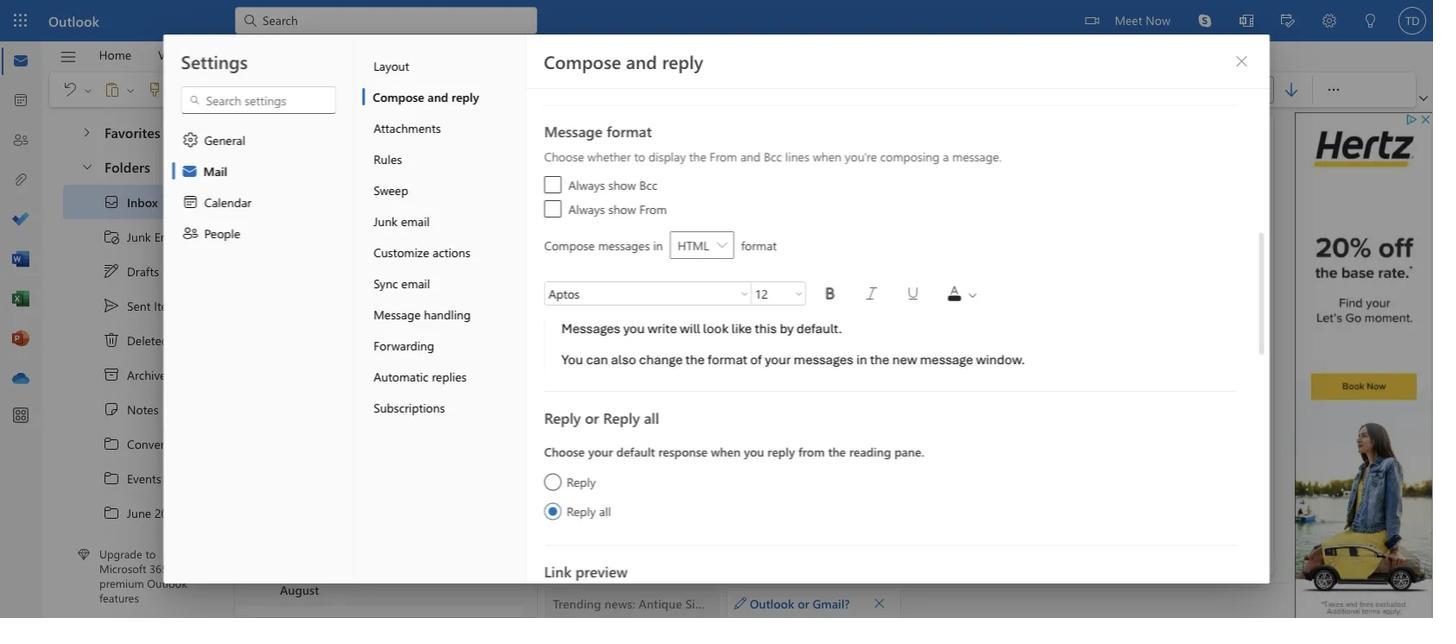 Task type: locate. For each thing, give the bounding box(es) containing it.
 inside basic text group
[[395, 81, 412, 99]]

compose and reply tab panel
[[527, 0, 1270, 619]]

from up mike@example.com button
[[710, 148, 737, 164]]

fun
[[304, 529, 322, 545]]

 button inside "message format" element
[[896, 277, 930, 311]]

application containing settings
[[0, 0, 1434, 619]]

sweep
[[374, 182, 409, 198]]

microsoft down updates
[[280, 442, 333, 458]]

1 vertical spatial when
[[711, 444, 741, 460]]

compose inside "message format" element
[[544, 237, 595, 253]]

gmail
[[984, 280, 1020, 297]]

of
[[750, 351, 762, 368], [400, 389, 411, 405]]

your down by
[[765, 351, 791, 368]]

0 horizontal spatial 
[[395, 81, 412, 99]]

Search settings search field
[[201, 92, 319, 109]]

message inside compose and reply tab panel
[[544, 121, 603, 141]]


[[876, 81, 893, 99]]

 button
[[386, 76, 421, 104], [854, 277, 889, 311]]

premium features image
[[78, 549, 90, 561]]

0 vertical spatial trending
[[280, 249, 327, 265]]

items inside  sent items
[[154, 298, 183, 314]]

from…
[[589, 459, 626, 475]]

 inside "message format" element
[[863, 285, 880, 303]]

2 vertical spatial 
[[103, 505, 120, 522]]

 notes
[[103, 401, 159, 418]]

1 horizontal spatial message
[[544, 121, 603, 141]]

2 show from the top
[[608, 201, 636, 217]]

choose up "to" at left top
[[544, 148, 584, 164]]

1 vertical spatial show
[[608, 201, 636, 217]]


[[360, 81, 378, 99], [822, 285, 839, 303]]

choose inside the 'choose your default response when you reply from the reading pane.' option group
[[544, 444, 585, 460]]

it left way
[[610, 297, 617, 314]]

do
[[597, 280, 612, 297]]

reply inside button
[[452, 89, 479, 105]]

 button up default.
[[813, 277, 848, 311]]

0 vertical spatial when
[[813, 148, 842, 164]]

our
[[344, 389, 362, 405]]

1 vertical spatial message
[[374, 306, 421, 322]]

1 vertical spatial 
[[103, 470, 120, 488]]

basic text group
[[180, 73, 1056, 107]]

1 horizontal spatial quiz
[[392, 319, 414, 335]]

1 vertical spatial or
[[585, 408, 599, 428]]

message down sync email
[[374, 306, 421, 322]]

 down layout
[[395, 81, 412, 99]]

trending up legendary
[[280, 249, 327, 265]]

items
[[154, 298, 183, 314], [172, 333, 201, 349]]

reply up trump
[[544, 408, 581, 428]]

as
[[1023, 280, 1037, 297]]

 junk email
[[103, 228, 183, 245]]

compose and reply inside button
[[373, 89, 479, 105]]

forwarding button
[[363, 330, 526, 361]]

more right the from…
[[653, 459, 682, 475]]

decrease indent image
[[687, 81, 722, 99]]

or
[[814, 280, 826, 297], [585, 408, 599, 428], [798, 596, 810, 612]]

 inside reading pane main content
[[874, 598, 886, 610]]

1  from the top
[[103, 436, 120, 453]]

0 vertical spatial from
[[710, 148, 737, 164]]

 tree item up june
[[63, 462, 202, 496]]

0 horizontal spatial  button
[[352, 76, 386, 104]]

9/13/2023
[[437, 321, 484, 335]]

the down 'will'
[[686, 351, 705, 368]]

and inside "message format" element
[[740, 148, 761, 164]]

show down always show bcc
[[608, 201, 636, 217]]

1 horizontal spatial in
[[856, 351, 867, 368]]

and up "bullets" image
[[627, 49, 658, 73]]

of inside message list list box
[[400, 389, 411, 405]]

compose up which
[[544, 237, 595, 253]]

document containing settings
[[0, 0, 1434, 619]]

message handling
[[374, 306, 471, 322]]

bullets image
[[618, 81, 653, 99]]

1 vertical spatial more
[[653, 459, 682, 475]]

mike@example.com
[[623, 175, 731, 191]]

1 vertical spatial quiz
[[353, 529, 375, 545]]

in
[[653, 237, 663, 253], [856, 351, 867, 368]]

numbering image
[[653, 81, 687, 99]]

1 vertical spatial items
[[172, 333, 201, 349]]

1 horizontal spatial  button
[[813, 277, 848, 311]]

1 microsoft bing from the top
[[280, 232, 358, 248]]

 tree item
[[63, 185, 202, 220]]

show for from
[[608, 201, 636, 217]]

1 horizontal spatial prefer
[[946, 280, 981, 297]]

outlook
[[48, 11, 99, 30], [763, 280, 811, 297], [147, 576, 187, 591], [750, 596, 795, 612]]

singer
[[408, 249, 442, 265]]

help button
[[198, 41, 249, 68]]

 button down layout
[[352, 76, 386, 104]]

1 horizontal spatial bcc
[[764, 148, 782, 164]]

2  from the top
[[103, 470, 120, 488]]

news: left antique
[[330, 249, 360, 265]]

 tree item down  events
[[63, 496, 202, 531]]

0 vertical spatial your
[[765, 351, 791, 368]]

1 vertical spatial choose
[[544, 444, 585, 460]]

and
[[627, 49, 658, 73], [428, 89, 449, 105], [740, 148, 761, 164], [627, 249, 647, 265], [629, 459, 650, 475]]

1 vertical spatial news:
[[332, 459, 363, 475]]

your down reply or reply all
[[588, 444, 613, 460]]

use
[[415, 389, 433, 405]]

 button
[[832, 76, 867, 104]]

2 prefer from the left
[[946, 280, 981, 297]]

microsoft up legendary
[[280, 302, 331, 318]]

application
[[0, 0, 1434, 619]]

message.
[[953, 148, 1002, 164]]

1 vertical spatial 
[[822, 285, 839, 303]]

 left "" button
[[430, 81, 447, 99]]

select a conversation checkbox down the calendar
[[239, 225, 280, 262]]

document
[[0, 0, 1434, 619]]

 button inside basic text group
[[421, 76, 456, 104]]

 tree item
[[63, 427, 202, 462], [63, 462, 202, 496], [63, 496, 202, 531]]

2 trending from the top
[[280, 459, 328, 475]]

message inside button
[[374, 306, 421, 322]]

of down this
[[750, 351, 762, 368]]

messages
[[598, 237, 650, 253], [794, 351, 854, 368]]

 down 
[[103, 436, 120, 453]]

display
[[649, 148, 686, 164]]

0 vertical spatial from
[[679, 314, 707, 331]]

2 tree from the top
[[63, 185, 202, 619]]

you're
[[845, 148, 877, 164]]

facts
[[325, 529, 350, 545]]

and inside button
[[428, 89, 449, 105]]

people
[[204, 225, 241, 241]]

 tree item
[[63, 254, 202, 289]]

microsoft bing trending news: should supreme court disqualify trump from… and more
[[280, 442, 682, 475]]

the left new
[[870, 351, 890, 368]]

insert
[[337, 47, 367, 63]]

compose up 
[[544, 49, 622, 73]]

1 choose from the top
[[544, 148, 584, 164]]

mail image
[[12, 53, 29, 70]]

1 vertical spatial format
[[741, 237, 777, 253]]

quiz up forwarding
[[392, 319, 414, 335]]

1 vertical spatial compose and reply
[[373, 89, 479, 105]]

microsoft inside microsoft bing trending news: should supreme court disqualify trump from… and more
[[280, 442, 333, 458]]

temu clearance only today - insanely low prices
[[280, 179, 549, 195]]

bing inside microsoft bing nfl fun facts quiz
[[334, 512, 358, 528]]

dialog containing settings
[[0, 0, 1434, 619]]

microsoft bing down clearance
[[280, 232, 358, 248]]

trending up microsoft bing nfl fun facts quiz
[[280, 459, 328, 475]]

show for bcc
[[608, 177, 636, 193]]

way
[[620, 297, 644, 314]]

microsoft bing up legendary
[[280, 302, 358, 318]]

and down layout button
[[428, 89, 449, 105]]

will
[[680, 321, 700, 338]]

compose and reply down layout button
[[373, 89, 479, 105]]

0 vertical spatial always
[[568, 177, 605, 193]]

to left hear
[[602, 314, 614, 331]]

1 vertical spatial gmail?
[[813, 596, 850, 612]]


[[146, 81, 163, 99]]

legendary
[[280, 319, 336, 335]]

tree
[[63, 109, 202, 150], [63, 185, 202, 619]]

and right what…
[[627, 249, 647, 265]]

files image
[[12, 172, 29, 189]]

or inside compose and reply tab panel
[[585, 408, 599, 428]]

0 horizontal spatial from
[[639, 201, 667, 217]]

from left you!
[[679, 314, 707, 331]]

 inside compose and reply tab panel
[[1236, 54, 1249, 68]]

email
[[401, 213, 430, 229], [402, 275, 430, 291], [692, 280, 726, 297]]

to right upgrade at bottom
[[146, 547, 156, 562]]

0 vertical spatial of
[[750, 351, 762, 368]]

court
[[460, 459, 491, 475]]

or right 
[[798, 596, 810, 612]]

1 horizontal spatial  button
[[896, 277, 930, 311]]

always down to button
[[568, 201, 605, 217]]

1 horizontal spatial of
[[750, 351, 762, 368]]

outlook inside upgrade to microsoft 365 with premium outlook features
[[147, 576, 187, 591]]

to inside "message format" element
[[634, 148, 645, 164]]


[[103, 436, 120, 453], [103, 470, 120, 488], [103, 505, 120, 522]]

microsoft up the fun
[[280, 512, 331, 528]]

1 vertical spatial microsoft bing
[[280, 302, 358, 318]]

and left lines
[[740, 148, 761, 164]]

outlook right 
[[750, 596, 795, 612]]

makes
[[1221, 280, 1260, 297]]

when right response at the left of page
[[711, 444, 741, 460]]

sweep button
[[363, 175, 526, 206]]

2  tree item from the top
[[63, 462, 202, 496]]

0 horizontal spatial message
[[374, 306, 421, 322]]

3  tree item from the top
[[63, 496, 202, 531]]

email down singer at the left
[[402, 275, 430, 291]]

word image
[[12, 252, 29, 269]]

when
[[813, 148, 842, 164], [711, 444, 741, 460]]

 button for  popup button
[[896, 277, 930, 311]]

always for always show bcc
[[568, 177, 605, 193]]

0 vertical spatial bcc
[[764, 148, 782, 164]]

1 vertical spatial  button
[[813, 277, 848, 311]]

archive
[[127, 367, 166, 383]]

message for message handling
[[374, 306, 421, 322]]

bing up facts
[[334, 512, 358, 528]]

all inside the 'choose your default response when you reply from the reading pane.' option group
[[599, 503, 611, 519]]

format
[[395, 47, 432, 63]]

outlook up by
[[763, 280, 811, 297]]

in left new
[[856, 351, 867, 368]]

choose for choose your default response when you reply from the reading pane.
[[544, 444, 585, 460]]

dialog
[[0, 0, 1434, 619]]

1 horizontal spatial 
[[905, 285, 922, 303]]

1 vertical spatial from
[[639, 201, 667, 217]]

0 horizontal spatial quiz
[[353, 529, 375, 545]]

1 always from the top
[[568, 177, 605, 193]]

or inside which do you prefer to email with? outlook or gmail? i personally prefer gmail as it is connected to chrome so it makes for using it way easier. excited to hear back from you! sincerely, test
[[814, 280, 826, 297]]

1 horizontal spatial when
[[813, 148, 842, 164]]

0 vertical spatial choose
[[544, 148, 584, 164]]

in left html
[[653, 237, 663, 253]]

0 vertical spatial  button
[[386, 76, 421, 104]]

items for 
[[154, 298, 183, 314]]

compose
[[544, 49, 622, 73], [373, 89, 425, 105], [544, 237, 595, 253]]

0 vertical spatial 
[[103, 436, 120, 453]]

always show bcc
[[568, 177, 658, 193]]

by
[[780, 321, 794, 338]]

 archive
[[103, 366, 166, 384]]

outlook right premium
[[147, 576, 187, 591]]

more inside microsoft bing trending news: should supreme court disqualify trump from… and more
[[653, 459, 682, 475]]

text
[[436, 47, 456, 63]]

bing down our
[[336, 442, 361, 458]]

to left display
[[634, 148, 645, 164]]

items inside  deleted items
[[172, 333, 201, 349]]

0 vertical spatial 
[[1236, 54, 1249, 68]]

1 horizontal spatial 
[[863, 285, 880, 303]]

onedrive image
[[12, 371, 29, 388]]


[[103, 401, 120, 418]]


[[103, 366, 120, 384]]

tab list containing home
[[86, 41, 594, 68]]

 button
[[421, 76, 456, 104], [896, 277, 930, 311]]

when right lines
[[813, 148, 842, 164]]

choose
[[544, 148, 584, 164], [544, 444, 585, 460]]

1 vertical spatial always
[[568, 201, 605, 217]]

items right deleted
[[172, 333, 201, 349]]

quiz inside microsoft bing nfl fun facts quiz
[[353, 529, 375, 545]]

messages down default.
[[794, 351, 854, 368]]

you right do
[[615, 280, 636, 297]]

0 vertical spatial more
[[650, 249, 678, 265]]

0 horizontal spatial all
[[599, 503, 611, 519]]

1 vertical spatial from
[[798, 444, 825, 460]]

 for  events
[[103, 470, 120, 488]]

 for "" button
[[430, 81, 447, 99]]

0 horizontal spatial junk
[[127, 229, 151, 245]]

outlook up 
[[48, 11, 99, 30]]

1 horizontal spatial compose and reply
[[544, 49, 704, 73]]

choose inside "message format" element
[[544, 148, 584, 164]]


[[181, 163, 198, 180]]

prefer up the back
[[639, 280, 675, 297]]

1 vertical spatial trending
[[280, 459, 328, 475]]

to
[[634, 148, 645, 164], [677, 280, 689, 297], [1130, 280, 1142, 297], [602, 314, 614, 331], [329, 389, 340, 405], [146, 547, 156, 562]]

junk down the sweep
[[374, 213, 398, 229]]

calendar image
[[12, 92, 29, 110]]

Add a subject text field
[[545, 214, 1132, 242]]

upgrade
[[99, 547, 142, 562]]

bing
[[334, 232, 358, 248], [334, 302, 358, 318], [336, 442, 361, 458], [334, 512, 358, 528]]

terms
[[366, 389, 397, 405]]

1 vertical spatial you
[[623, 321, 645, 338]]

 button left 
[[421, 76, 456, 104]]

superscript image
[[1022, 81, 1056, 99]]

automatic replies
[[374, 369, 467, 385]]

1 horizontal spatial  button
[[1229, 48, 1256, 75]]

trending
[[280, 249, 327, 265], [280, 459, 328, 475]]

forwarding
[[374, 338, 435, 354]]


[[1252, 222, 1264, 234]]

include group
[[1106, 73, 1233, 107]]

 inside basic text group
[[360, 81, 378, 99]]

 inside "message format" element
[[905, 285, 922, 303]]

left-rail-appbar navigation
[[3, 41, 38, 399]]

it right "so"
[[1210, 280, 1218, 297]]

1 horizontal spatial  button
[[854, 277, 889, 311]]

more up font 'text box'
[[650, 249, 678, 265]]

0 vertical spatial items
[[154, 298, 183, 314]]

attachments button
[[363, 112, 526, 143]]

0 horizontal spatial compose and reply
[[373, 89, 479, 105]]

email left with?
[[692, 280, 726, 297]]

2 always from the top
[[568, 201, 605, 217]]

 deleted items
[[103, 332, 201, 349]]

from down mike@example.com
[[639, 201, 667, 217]]

message list list box
[[235, 154, 682, 619]]

1 tree from the top
[[63, 109, 202, 150]]

 left personally
[[863, 285, 880, 303]]

1 vertical spatial  button
[[868, 592, 892, 616]]

1 vertical spatial 
[[905, 285, 922, 303]]

to left chrome
[[1130, 280, 1142, 297]]

message up whether
[[544, 121, 603, 141]]

it left is
[[1039, 280, 1047, 297]]

0 horizontal spatial  button
[[421, 76, 456, 104]]

0 horizontal spatial from
[[679, 314, 707, 331]]

1 vertical spatial select a conversation checkbox
[[239, 607, 280, 619]]

microsoft inside microsoft bing nfl fun facts quiz
[[280, 512, 331, 528]]

 for leftmost  button
[[395, 81, 412, 99]]

microsoft bing for trending
[[280, 232, 358, 248]]

2 microsoft bing from the top
[[280, 302, 358, 318]]

from
[[710, 148, 737, 164], [639, 201, 667, 217]]

what…
[[586, 249, 624, 265]]

outlook inside which do you prefer to email with? outlook or gmail? i personally prefer gmail as it is connected to chrome so it makes for using it way easier. excited to hear back from you! sincerely, test
[[763, 280, 811, 297]]

microsoft inside upgrade to microsoft 365 with premium outlook features
[[99, 562, 146, 577]]

excel image
[[12, 291, 29, 309]]

bcc down display
[[639, 177, 658, 193]]

1 vertical spatial of
[[400, 389, 411, 405]]

format down look
[[708, 351, 747, 368]]

0 vertical spatial quiz
[[392, 319, 414, 335]]

 button right i
[[896, 277, 930, 311]]

message format element
[[544, 148, 1237, 369]]

2 vertical spatial reply
[[768, 444, 795, 460]]

tab list
[[86, 41, 594, 68]]

compose and reply up "bullets" image
[[544, 49, 704, 73]]

all up default
[[644, 408, 659, 428]]

tags group
[[1240, 73, 1310, 107]]

email inside button
[[401, 213, 430, 229]]

like
[[731, 321, 752, 338]]

to
[[575, 177, 588, 193]]

reply up reply all
[[567, 474, 596, 490]]

 tree item
[[63, 323, 202, 358]]

 inside basic text group
[[430, 81, 447, 99]]

 inside "message format" element
[[822, 285, 839, 303]]

0 horizontal spatial 
[[360, 81, 378, 99]]

increase indent image
[[722, 81, 756, 99]]

excited
[[556, 314, 599, 331]]

1 vertical spatial 
[[874, 598, 886, 610]]

1 vertical spatial  button
[[896, 277, 930, 311]]

choose left the from…
[[544, 444, 585, 460]]

2 vertical spatial format
[[708, 351, 747, 368]]

 for 
[[103, 436, 120, 453]]

1 horizontal spatial from
[[798, 444, 825, 460]]

items right sent
[[154, 298, 183, 314]]

0 vertical spatial 
[[360, 81, 378, 99]]

so
[[1193, 280, 1208, 297]]

messages down 'always show from' at the top left of the page
[[598, 237, 650, 253]]

0 vertical spatial reply
[[663, 49, 704, 73]]

format up with?
[[741, 237, 777, 253]]

0 horizontal spatial of
[[400, 389, 411, 405]]

prefer left gmail on the top right of page
[[946, 280, 981, 297]]

to left our
[[329, 389, 340, 405]]

automatic
[[374, 369, 429, 385]]

message list section
[[235, 111, 682, 619]]

of left use
[[400, 389, 411, 405]]

format up whether
[[607, 121, 652, 141]]

1 horizontal spatial junk
[[374, 213, 398, 229]]

reply or reply all
[[544, 408, 659, 428]]

test
[[556, 350, 581, 367]]


[[1284, 81, 1301, 99]]

show up 'always show from' at the top left of the page
[[608, 177, 636, 193]]

pane.
[[895, 444, 924, 460]]

i
[[874, 280, 878, 297]]

 left events
[[103, 470, 120, 488]]

from inside option group
[[798, 444, 825, 460]]

select a conversation checkbox down nfl
[[239, 607, 280, 619]]

0 vertical spatial you
[[615, 280, 636, 297]]

insanely
[[443, 179, 488, 195]]

 tree item up  events
[[63, 427, 202, 462]]

0 horizontal spatial in
[[653, 237, 663, 253]]

always down whether
[[568, 177, 605, 193]]

 down layout
[[360, 81, 378, 99]]

1  tree item from the top
[[63, 427, 202, 462]]

gmail?
[[829, 280, 872, 297], [813, 596, 850, 612]]

connected
[[1063, 280, 1127, 297]]

customize actions button
[[363, 237, 526, 268]]

3  from the top
[[103, 505, 120, 522]]

message for message format
[[544, 121, 603, 141]]

2 choose from the top
[[544, 444, 585, 460]]

junk right ""
[[127, 229, 151, 245]]

email inside 'button'
[[402, 275, 430, 291]]

2 horizontal spatial reply
[[768, 444, 795, 460]]

1 show from the top
[[608, 177, 636, 193]]

the right display
[[689, 148, 706, 164]]

1 vertical spatial compose
[[373, 89, 425, 105]]

1 horizontal spatial 
[[1236, 54, 1249, 68]]

0 horizontal spatial prefer
[[639, 280, 675, 297]]

2 vertical spatial you
[[744, 444, 764, 460]]

 tree item
[[63, 289, 202, 323]]

 up default.
[[822, 285, 839, 303]]

 button
[[137, 76, 172, 104]]

or up the from…
[[585, 408, 599, 428]]


[[1249, 81, 1266, 99]]

reply down trump
[[567, 503, 596, 519]]

2 horizontal spatial it
[[1210, 280, 1218, 297]]

0 horizontal spatial when
[[711, 444, 741, 460]]

from left reading on the bottom right of page
[[798, 444, 825, 460]]

Select a conversation checkbox
[[239, 225, 280, 262], [239, 607, 280, 619]]

you down way
[[623, 321, 645, 338]]

0 vertical spatial select a conversation checkbox
[[239, 225, 280, 262]]

news: left should
[[332, 459, 363, 475]]

email up customize actions
[[401, 213, 430, 229]]

0 vertical spatial 
[[395, 81, 412, 99]]

2 horizontal spatial or
[[814, 280, 826, 297]]

1 vertical spatial  button
[[854, 277, 889, 311]]

trending inside microsoft bing trending news: should supreme court disqualify trump from… and more
[[280, 459, 328, 475]]

you inside option group
[[744, 444, 764, 460]]

now
[[1146, 12, 1171, 28]]

1 vertical spatial messages
[[794, 351, 854, 368]]

Select all messages checkbox
[[245, 123, 270, 147]]

 right i
[[905, 285, 922, 303]]



Task type: vqa. For each thing, say whether or not it's contained in the screenshot.


Task type: describe. For each thing, give the bounding box(es) containing it.
clipboard group
[[53, 73, 172, 107]]

 button for "" button
[[421, 76, 456, 104]]

choose for choose whether to display the from and bcc lines when you're composing a message.
[[544, 148, 584, 164]]

message
[[920, 351, 973, 368]]


[[103, 297, 120, 315]]

 events
[[103, 470, 161, 488]]

1 horizontal spatial messages
[[794, 351, 854, 368]]

2 select a conversation checkbox from the top
[[239, 607, 280, 619]]

customize
[[374, 244, 430, 260]]

outlook inside banner
[[48, 11, 99, 30]]

meet
[[1115, 12, 1143, 28]]

1 prefer from the left
[[639, 280, 675, 297]]

items for 
[[172, 333, 201, 349]]

email for sync email
[[402, 275, 430, 291]]

you!
[[709, 314, 735, 331]]

your inside "message format" element
[[765, 351, 791, 368]]

compose and reply inside tab panel
[[544, 49, 704, 73]]

microsoft bing for legendary
[[280, 302, 358, 318]]

when inside "message format" element
[[813, 148, 842, 164]]

you can also change the format of your messages in the new message window.
[[561, 351, 1025, 368]]

hear
[[617, 314, 644, 331]]

you
[[561, 351, 583, 368]]

0 horizontal spatial messages
[[598, 237, 650, 253]]

which do you prefer to email with? outlook or gmail? i personally prefer gmail as it is connected to chrome so it makes for using it way easier. excited to hear back from you! sincerely, test
[[556, 280, 1260, 367]]

email
[[154, 229, 183, 245]]

 for  popup button
[[905, 285, 922, 303]]

composing
[[880, 148, 940, 164]]

layout button
[[363, 50, 526, 81]]

when inside option group
[[711, 444, 741, 460]]

whether
[[587, 148, 631, 164]]

message handling button
[[363, 299, 526, 330]]

link
[[544, 562, 571, 582]]

news: inside microsoft bing trending news: should supreme court disqualify trump from… and more
[[332, 459, 363, 475]]

1 horizontal spatial or
[[798, 596, 810, 612]]

choose your default response when you reply from the reading pane. option group
[[544, 440, 1237, 523]]

reply for reply or reply all
[[544, 408, 581, 428]]

To text field
[[617, 174, 1210, 198]]

more apps image
[[12, 408, 29, 425]]

reply inside option group
[[768, 444, 795, 460]]

 tree item
[[63, 358, 202, 392]]

Font text field
[[545, 284, 737, 304]]

default.
[[796, 321, 842, 338]]

general
[[204, 132, 246, 148]]

to inside upgrade to microsoft 365 with premium outlook features
[[146, 547, 156, 562]]

rules button
[[363, 143, 526, 175]]

always for always show from
[[568, 201, 605, 217]]

attachments
[[374, 120, 441, 136]]

sync email button
[[363, 268, 526, 299]]

personally
[[881, 280, 943, 297]]

settings
[[181, 49, 248, 73]]

1 vertical spatial in
[[856, 351, 867, 368]]

0 vertical spatial format
[[607, 121, 652, 141]]

updates
[[280, 389, 325, 405]]

write
[[648, 321, 677, 338]]

sent
[[127, 298, 151, 314]]

from inside which do you prefer to email with? outlook or gmail? i personally prefer gmail as it is connected to chrome so it makes for using it way easier. excited to hear back from you! sincerely, test
[[679, 314, 707, 331]]

1 horizontal spatial all
[[644, 408, 659, 428]]

messages
[[561, 321, 621, 338]]

microsoft down temu
[[280, 232, 331, 248]]

messages you write will look like this by default.
[[561, 321, 842, 338]]

subscript image
[[987, 81, 1022, 99]]


[[103, 194, 120, 211]]

to up 'will'
[[677, 280, 689, 297]]

to inside message list list box
[[329, 389, 340, 405]]

home button
[[86, 41, 144, 68]]


[[464, 81, 481, 99]]

bing up legendary monsters quiz
[[334, 302, 358, 318]]

folders tree item
[[63, 150, 202, 185]]

Font size text field
[[752, 284, 791, 304]]

1 trending from the top
[[280, 249, 327, 265]]

people image
[[12, 132, 29, 150]]

clearance
[[313, 179, 366, 195]]

-
[[434, 179, 439, 195]]

email inside which do you prefer to email with? outlook or gmail? i personally prefer gmail as it is connected to chrome so it makes for using it way easier. excited to hear back from you! sincerely, test
[[692, 280, 726, 297]]

actions
[[433, 244, 471, 260]]

customize actions
[[374, 244, 471, 260]]

 for bottom  button
[[822, 285, 839, 303]]

monsters
[[340, 319, 389, 335]]

using
[[575, 297, 607, 314]]

0 vertical spatial  button
[[352, 76, 386, 104]]

can
[[586, 351, 608, 368]]

this
[[755, 321, 777, 338]]

 for  button to the right
[[1236, 54, 1249, 68]]

1 horizontal spatial it
[[1039, 280, 1047, 297]]

calendar
[[204, 194, 252, 210]]


[[182, 194, 199, 211]]

 inside button
[[80, 159, 94, 173]]

Message body, press Alt+F10 to exit text field
[[556, 264, 1264, 504]]


[[583, 81, 601, 99]]

reply for reply all
[[567, 503, 596, 519]]

junk inside  junk email
[[127, 229, 151, 245]]

 button
[[867, 76, 902, 104]]

365
[[149, 562, 168, 577]]

layout
[[374, 57, 410, 73]]

powerpoint image
[[12, 331, 29, 348]]

meet now
[[1115, 12, 1171, 28]]

reading pane main content
[[539, 108, 1291, 619]]

0 horizontal spatial bcc
[[639, 177, 658, 193]]

reply up default
[[603, 408, 640, 428]]

bing inside microsoft bing trending news: should supreme court disqualify trump from… and more
[[336, 442, 361, 458]]

junk email button
[[363, 206, 526, 237]]

bing down clearance
[[334, 232, 358, 248]]

0 vertical spatial compose
[[544, 49, 622, 73]]

upgrade to microsoft 365 with premium outlook features
[[99, 547, 192, 606]]

reply for reply
[[567, 474, 596, 490]]

sincerely,
[[556, 331, 614, 348]]

look
[[703, 321, 729, 338]]

settings heading
[[181, 49, 248, 73]]

you inside which do you prefer to email with? outlook or gmail? i personally prefer gmail as it is connected to chrome so it makes for using it way easier. excited to hear back from you! sincerely, test
[[615, 280, 636, 297]]

choose whether to display the from and bcc lines when you're composing a message.
[[544, 148, 1002, 164]]

message format
[[544, 121, 652, 141]]

which
[[556, 280, 594, 297]]

 sent items
[[103, 297, 183, 315]]

rules
[[374, 151, 402, 167]]

1 horizontal spatial reply
[[663, 49, 704, 73]]

features
[[99, 591, 139, 606]]

 for  june 2023
[[103, 505, 120, 522]]

 for the top  button
[[360, 81, 378, 99]]

 inside popup button
[[967, 290, 979, 302]]

drafts
[[127, 263, 159, 279]]

your inside option group
[[588, 444, 613, 460]]

replies
[[432, 369, 467, 385]]

to do image
[[12, 212, 29, 229]]

legendary monsters quiz
[[280, 319, 414, 335]]

change
[[639, 351, 683, 368]]

outlook banner
[[0, 0, 1434, 41]]


[[103, 228, 120, 245]]

0 vertical spatial in
[[653, 237, 663, 253]]

email for junk email
[[401, 213, 430, 229]]

 tree item
[[63, 220, 202, 254]]

Compose message format field
[[670, 232, 734, 260]]

1 select a conversation checkbox from the top
[[239, 225, 280, 262]]

compose and reply heading
[[544, 49, 704, 73]]

easier.
[[647, 297, 686, 314]]

0 horizontal spatial  button
[[868, 592, 892, 616]]


[[59, 48, 77, 66]]

 button inside folders 'tree item'
[[72, 150, 101, 182]]


[[1086, 14, 1100, 28]]

microsoft bing nfl fun facts quiz
[[280, 512, 375, 545]]

 button
[[575, 76, 609, 104]]

only
[[370, 179, 395, 195]]

 tree item
[[63, 392, 202, 427]]

insert button
[[324, 41, 380, 68]]

0 vertical spatial news:
[[330, 249, 360, 265]]

80
[[172, 194, 186, 210]]

junk inside 'junk email' button
[[374, 213, 398, 229]]

tab list inside application
[[86, 41, 594, 68]]

9/8/2023
[[441, 391, 484, 405]]


[[841, 81, 858, 99]]

0 horizontal spatial  button
[[386, 76, 421, 104]]

compose inside button
[[373, 89, 425, 105]]

gmail? inside which do you prefer to email with? outlook or gmail? i personally prefer gmail as it is connected to chrome so it makes for using it way easier. excited to hear back from you! sincerely, test
[[829, 280, 872, 297]]

 button
[[1275, 76, 1310, 104]]

tree containing 
[[63, 185, 202, 619]]

of inside "message format" element
[[750, 351, 762, 368]]

notes
[[127, 402, 159, 418]]

 for the rightmost  button
[[863, 285, 880, 303]]

the inside option group
[[828, 444, 846, 460]]

always show from
[[568, 201, 667, 217]]

reading
[[849, 444, 891, 460]]

0 horizontal spatial it
[[610, 297, 617, 314]]

view
[[158, 47, 184, 63]]

settings tab list
[[164, 35, 354, 584]]

you inside "message format" element
[[623, 321, 645, 338]]

low
[[491, 179, 513, 195]]

and inside microsoft bing trending news: should supreme court disqualify trump from… and more
[[629, 459, 650, 475]]


[[735, 598, 747, 610]]

link preview
[[544, 562, 628, 582]]

9/14/2023
[[437, 251, 484, 264]]

supreme
[[408, 459, 456, 475]]

 for left  button
[[874, 598, 886, 610]]



